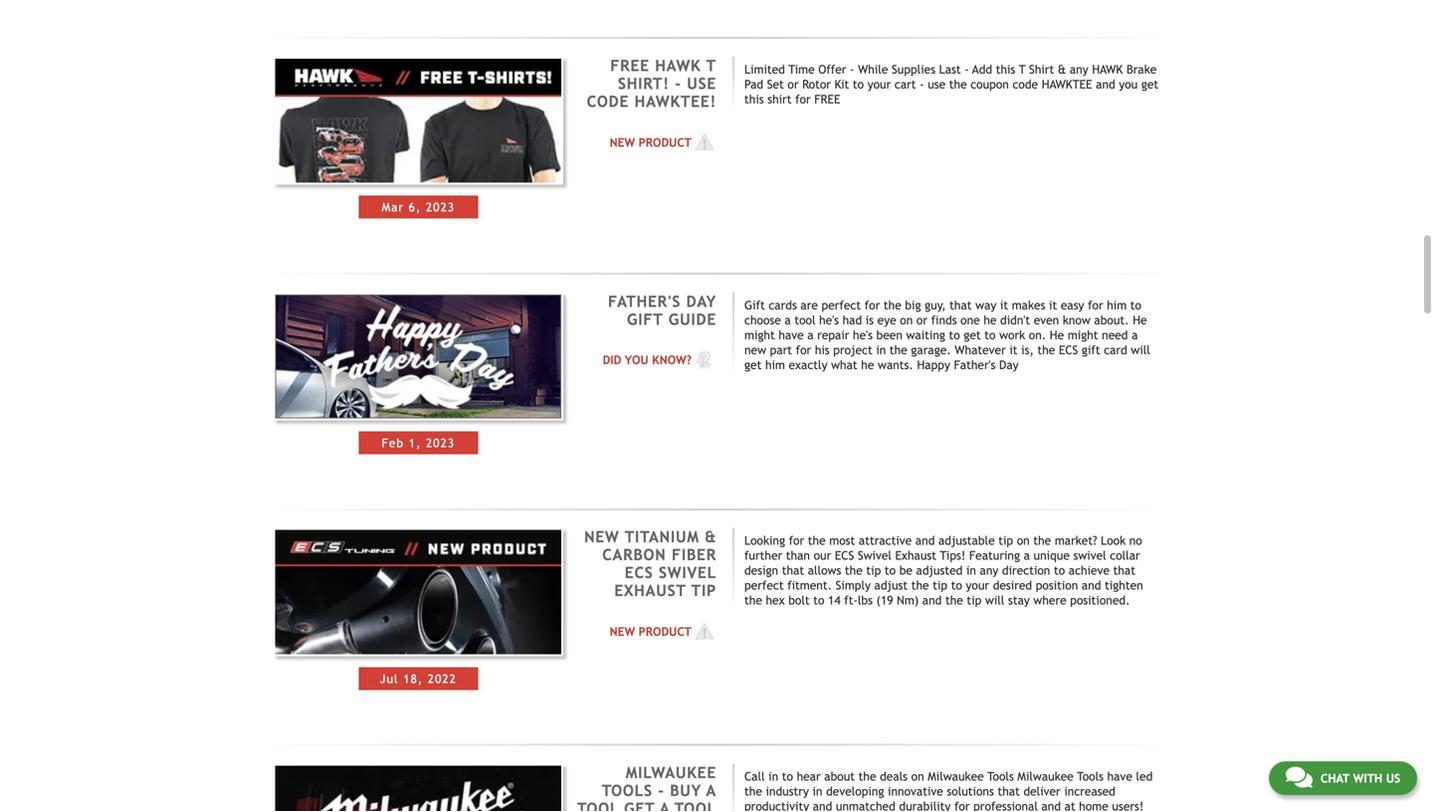 Task type: describe. For each thing, give the bounding box(es) containing it.
add
[[972, 62, 992, 76]]

last
[[939, 62, 961, 76]]

in inside looking for the most attractive and adjustable tip on the market? look no further than our ecs swivel exhaust tips!  featuring a unique swivel collar design that allows the tip to be adjusted in any direction to achieve that perfect fitment. simply adjust the tip to your desired position and tighten the hex bolt to 14 ft-lbs (19 nm) and the tip will stay where positioned.
[[966, 564, 976, 577]]

father's inside gift cards are perfect for the big guy, that way it makes it easy for him to choose a tool he's had is eye on or finds one he didn't even know about.  he might have a repair he's been waiting to get to work on. he might need a new part for his project in the garage. whatever it is, the ecs gift card will get him exactly what he wants.  happy father's day
[[954, 358, 996, 372]]

product for exhaust
[[639, 625, 692, 638]]

father's day gift guide image
[[273, 292, 564, 420]]

2023 for father's day gift guide
[[426, 436, 455, 450]]

and inside limited time offer - while supplies last - add this t shirt & any hawk brake pad set or rotor kit to your cart - use the coupon code hawktee and you get this shirt for free
[[1096, 77, 1115, 91]]

solutions
[[947, 784, 994, 798]]

tighten
[[1105, 578, 1143, 592]]

about
[[824, 769, 855, 783]]

to down adjusted
[[951, 578, 962, 592]]

on.
[[1029, 328, 1046, 342]]

shirt
[[768, 92, 792, 106]]

swivel inside looking for the most attractive and adjustable tip on the market? look no further than our ecs swivel exhaust tips!  featuring a unique swivel collar design that allows the tip to be adjusted in any direction to achieve that perfect fitment. simply adjust the tip to your desired position and tighten the hex bolt to 14 ft-lbs (19 nm) and the tip will stay where positioned.
[[858, 549, 892, 563]]

milwaukee inside milwaukee tools - buy a tool get a to
[[626, 764, 717, 782]]

chat
[[1321, 771, 1350, 785]]

2 vertical spatial get
[[744, 358, 762, 372]]

father's day gift guide
[[608, 292, 717, 328]]

deals
[[880, 769, 908, 783]]

to right the easy
[[1130, 298, 1142, 312]]

garage.
[[911, 343, 951, 357]]

repair
[[817, 328, 849, 342]]

on inside looking for the most attractive and adjustable tip on the market? look no further than our ecs swivel exhaust tips!  featuring a unique swivel collar design that allows the tip to be adjusted in any direction to achieve that perfect fitment. simply adjust the tip to your desired position and tighten the hex bolt to 14 ft-lbs (19 nm) and the tip will stay where positioned.
[[1017, 534, 1030, 548]]

milwaukee tools - buy a tool get a to
[[577, 764, 717, 811]]

allows
[[808, 564, 841, 577]]

1 vertical spatial him
[[765, 358, 785, 372]]

direction
[[1002, 564, 1050, 577]]

new for exhaust
[[610, 625, 635, 638]]

product for hawktee!
[[639, 135, 692, 149]]

guide
[[669, 310, 717, 328]]

to inside limited time offer - while supplies last - add this t shirt & any hawk brake pad set or rotor kit to your cart - use the coupon code hawktee and you get this shirt for free
[[853, 77, 864, 91]]

collar
[[1110, 549, 1140, 563]]

tools inside milwaukee tools - buy a tool get a to
[[602, 782, 653, 800]]

0 vertical spatial this
[[996, 62, 1015, 76]]

no
[[1129, 534, 1142, 548]]

brake
[[1127, 62, 1157, 76]]

choose
[[744, 313, 781, 327]]

stay
[[1008, 593, 1030, 607]]

professional
[[973, 799, 1038, 811]]

the up developing
[[859, 769, 876, 783]]

jul 18, 2022 link
[[273, 528, 564, 690]]

fitment.
[[787, 578, 832, 592]]

tip down adjusted
[[933, 578, 948, 592]]

adjustable
[[939, 534, 995, 548]]

know
[[1063, 313, 1091, 327]]

you
[[625, 353, 649, 367]]

gift inside gift cards are perfect for the big guy, that way it makes it easy for him to choose a tool he's had is eye on or finds one he didn't even know about.  he might have a repair he's been waiting to get to work on. he might need a new part for his project in the garage. whatever it is, the ecs gift card will get him exactly what he wants.  happy father's day
[[744, 298, 765, 312]]

the down call at the right of page
[[744, 784, 762, 798]]

and down achieve
[[1082, 578, 1101, 592]]

to up adjust
[[885, 564, 896, 577]]

a down tool
[[807, 328, 814, 342]]

that inside call in to hear about the deals on milwaukee tools  milwaukee tools have led the industry in developing innovative solutions that deliver increased productivity and unmatched durability for professional and at home user
[[998, 784, 1020, 798]]

0 vertical spatial him
[[1107, 298, 1127, 312]]

that up tighten
[[1113, 564, 1136, 577]]

or inside limited time offer - while supplies last - add this t shirt & any hawk brake pad set or rotor kit to your cart - use the coupon code hawktee and you get this shirt for free
[[788, 77, 799, 91]]

project
[[833, 343, 873, 357]]

1 might from the left
[[744, 328, 775, 342]]

the up our
[[808, 534, 826, 548]]

mar
[[382, 200, 404, 214]]

new product for hawktee!
[[610, 135, 692, 149]]

2 might from the left
[[1068, 328, 1098, 342]]

have inside call in to hear about the deals on milwaukee tools  milwaukee tools have led the industry in developing innovative solutions that deliver increased productivity and unmatched durability for professional and at home user
[[1107, 769, 1133, 783]]

at
[[1065, 799, 1076, 811]]

for up is
[[865, 298, 880, 312]]

a down cards
[[785, 313, 791, 327]]

day inside gift cards are perfect for the big guy, that way it makes it easy for him to choose a tool he's had is eye on or finds one he didn't even know about.  he might have a repair he's been waiting to get to work on. he might need a new part for his project in the garage. whatever it is, the ecs gift card will get him exactly what he wants.  happy father's day
[[999, 358, 1019, 372]]

looking for the most attractive and adjustable tip on the market? look no further than our ecs swivel exhaust tips!  featuring a unique swivel collar design that allows the tip to be adjusted in any direction to achieve that perfect fitment. simply adjust the tip to your desired position and tighten the hex bolt to 14 ft-lbs (19 nm) and the tip will stay where positioned.
[[744, 534, 1143, 607]]

day inside the father's day gift guide
[[686, 292, 717, 310]]

kit
[[835, 77, 849, 91]]

ecs inside new titanium & carbon fiber ecs swivel exhaust tip
[[625, 564, 653, 582]]

lbs
[[858, 593, 873, 607]]

the up eye
[[884, 298, 901, 312]]

will inside gift cards are perfect for the big guy, that way it makes it easy for him to choose a tool he's had is eye on or finds one he didn't even know about.  he might have a repair he's been waiting to get to work on. he might need a new part for his project in the garage. whatever it is, the ecs gift card will get him exactly what he wants.  happy father's day
[[1131, 343, 1150, 357]]

tip up adjust
[[866, 564, 881, 577]]

for up exactly
[[796, 343, 811, 357]]

his
[[815, 343, 830, 357]]

2023 for free hawk t shirt! - use code hawktee!
[[426, 200, 455, 214]]

call
[[744, 769, 765, 783]]

our
[[814, 549, 831, 563]]

use
[[687, 75, 717, 93]]

need
[[1102, 328, 1128, 342]]

tip left the stay
[[967, 593, 982, 607]]

t inside limited time offer - while supplies last - add this t shirt & any hawk brake pad set or rotor kit to your cart - use the coupon code hawktee and you get this shirt for free
[[1019, 62, 1026, 76]]

adjusted
[[916, 564, 963, 577]]

0 horizontal spatial he's
[[819, 313, 839, 327]]

4 image
[[692, 132, 717, 152]]

1 horizontal spatial tools
[[987, 769, 1014, 783]]

and down 'hear'
[[813, 799, 832, 811]]

exhaust inside looking for the most attractive and adjustable tip on the market? look no further than our ecs swivel exhaust tips!  featuring a unique swivel collar design that allows the tip to be adjusted in any direction to achieve that perfect fitment. simply adjust the tip to your desired position and tighten the hex bolt to 14 ft-lbs (19 nm) and the tip will stay where positioned.
[[895, 549, 937, 563]]

buy
[[670, 782, 702, 800]]

to up position
[[1054, 564, 1065, 577]]

the up unique
[[1033, 534, 1051, 548]]

carbon
[[602, 546, 666, 564]]

work
[[999, 328, 1025, 342]]

hawktee!
[[635, 93, 717, 110]]

feb
[[382, 436, 404, 450]]

jul
[[380, 672, 399, 686]]

adjust
[[874, 578, 908, 592]]

desired
[[993, 578, 1032, 592]]

whatever
[[955, 343, 1006, 357]]

tips!
[[940, 549, 966, 563]]

1 horizontal spatial it
[[1010, 343, 1018, 357]]

unmatched
[[836, 799, 896, 811]]

makes
[[1012, 298, 1045, 312]]

waiting
[[906, 328, 945, 342]]

shirt
[[1029, 62, 1054, 76]]

way
[[976, 298, 997, 312]]

limited time offer - while supplies last - add this t shirt & any hawk brake pad set or rotor kit to your cart - use the coupon code hawktee and you get this shirt for free
[[744, 62, 1159, 106]]

new product for exhaust
[[610, 625, 692, 638]]

6,
[[409, 200, 421, 214]]

looking
[[744, 534, 785, 548]]

offer
[[818, 62, 846, 76]]

14
[[828, 593, 841, 607]]

cart
[[895, 77, 916, 91]]

swivel inside new titanium & carbon fiber ecs swivel exhaust tip
[[659, 564, 717, 582]]

the down adjusted
[[945, 593, 963, 607]]

one
[[961, 313, 980, 327]]

1 horizontal spatial milwaukee
[[928, 769, 984, 783]]

the up simply
[[845, 564, 863, 577]]

innovative
[[888, 784, 943, 798]]

position
[[1036, 578, 1078, 592]]

tool
[[795, 313, 816, 327]]

new
[[744, 343, 766, 357]]

in down 'hear'
[[813, 784, 823, 798]]

father's day gift guide link
[[608, 292, 717, 328]]

deliver
[[1024, 784, 1061, 798]]

1 horizontal spatial get
[[964, 328, 981, 342]]

hawk inside free hawk t shirt! - use code hawktee!
[[655, 57, 701, 75]]

to inside call in to hear about the deals on milwaukee tools  milwaukee tools have led the industry in developing innovative solutions that deliver increased productivity and unmatched durability for professional and at home user
[[782, 769, 793, 783]]

guy,
[[925, 298, 946, 312]]

for inside looking for the most attractive and adjustable tip on the market? look no further than our ecs swivel exhaust tips!  featuring a unique swivel collar design that allows the tip to be adjusted in any direction to achieve that perfect fitment. simply adjust the tip to your desired position and tighten the hex bolt to 14 ft-lbs (19 nm) and the tip will stay where positioned.
[[789, 534, 804, 548]]

any inside looking for the most attractive and adjustable tip on the market? look no further than our ecs swivel exhaust tips!  featuring a unique swivel collar design that allows the tip to be adjusted in any direction to achieve that perfect fitment. simply adjust the tip to your desired position and tighten the hex bolt to 14 ft-lbs (19 nm) and the tip will stay where positioned.
[[980, 564, 999, 577]]

even
[[1034, 313, 1059, 327]]

any inside limited time offer - while supplies last - add this t shirt & any hawk brake pad set or rotor kit to your cart - use the coupon code hawktee and you get this shirt for free
[[1070, 62, 1089, 76]]

the up nm)
[[911, 578, 929, 592]]

& inside new titanium & carbon fiber ecs swivel exhaust tip
[[705, 528, 717, 546]]

& inside limited time offer - while supplies last - add this t shirt & any hawk brake pad set or rotor kit to your cart - use the coupon code hawktee and you get this shirt for free
[[1058, 62, 1066, 76]]

- inside milwaukee tools - buy a tool get a to
[[658, 782, 665, 800]]



Task type: locate. For each thing, give the bounding box(es) containing it.
and up adjusted
[[915, 534, 935, 548]]

any up the hawktee
[[1070, 62, 1089, 76]]

that inside gift cards are perfect for the big guy, that way it makes it easy for him to choose a tool he's had is eye on or finds one he didn't even know about.  he might have a repair he's been waiting to get to work on. he might need a new part for his project in the garage. whatever it is, the ecs gift card will get him exactly what he wants.  happy father's day
[[950, 298, 972, 312]]

in down been
[[876, 343, 886, 357]]

durability
[[899, 799, 951, 811]]

milwaukee tools - buy a tool get a to link
[[577, 764, 717, 811]]

(19
[[876, 593, 893, 607]]

bolt
[[788, 593, 810, 607]]

1 horizontal spatial &
[[1058, 62, 1066, 76]]

he's up repair
[[819, 313, 839, 327]]

perfect inside looking for the most attractive and adjustable tip on the market? look no further than our ecs swivel exhaust tips!  featuring a unique swivel collar design that allows the tip to be adjusted in any direction to achieve that perfect fitment. simply adjust the tip to your desired position and tighten the hex bolt to 14 ft-lbs (19 nm) and the tip will stay where positioned.
[[744, 578, 784, 592]]

fiber
[[672, 546, 717, 564]]

father's down whatever
[[954, 358, 996, 372]]

ecs inside looking for the most attractive and adjustable tip on the market? look no further than our ecs swivel exhaust tips!  featuring a unique swivel collar design that allows the tip to be adjusted in any direction to achieve that perfect fitment. simply adjust the tip to your desired position and tighten the hex bolt to 14 ft-lbs (19 nm) and the tip will stay where positioned.
[[835, 549, 854, 563]]

to down finds in the right of the page
[[949, 328, 960, 342]]

father's
[[608, 292, 681, 310], [954, 358, 996, 372]]

& right titanium
[[705, 528, 717, 546]]

he down even
[[1050, 328, 1064, 342]]

1 horizontal spatial any
[[1070, 62, 1089, 76]]

in down featuring
[[966, 564, 976, 577]]

1 horizontal spatial he
[[1133, 313, 1147, 327]]

tip
[[691, 582, 717, 600]]

get
[[624, 800, 655, 811]]

2 horizontal spatial get
[[1141, 77, 1159, 91]]

t
[[706, 57, 717, 75], [1019, 62, 1026, 76]]

chat with us link
[[1269, 761, 1417, 795]]

milwaukee
[[626, 764, 717, 782], [928, 769, 984, 783], [1018, 769, 1074, 783]]

have inside gift cards are perfect for the big guy, that way it makes it easy for him to choose a tool he's had is eye on or finds one he didn't even know about.  he might have a repair he's been waiting to get to work on. he might need a new part for his project in the garage. whatever it is, the ecs gift card will get him exactly what he wants.  happy father's day
[[779, 328, 804, 342]]

1 horizontal spatial he
[[984, 313, 997, 327]]

1 new product from the top
[[610, 135, 692, 149]]

0 horizontal spatial perfect
[[744, 578, 784, 592]]

0 vertical spatial he
[[1133, 313, 1147, 327]]

coupon
[[971, 77, 1009, 91]]

titanium
[[625, 528, 699, 546]]

for inside limited time offer - while supplies last - add this t shirt & any hawk brake pad set or rotor kit to your cart - use the coupon code hawktee and you get this shirt for free
[[795, 92, 811, 106]]

exhaust inside new titanium & carbon fiber ecs swivel exhaust tip
[[614, 582, 686, 600]]

free hawk t shirt! - use code hawktee! image
[[273, 57, 564, 185]]

easy
[[1061, 298, 1084, 312]]

a inside looking for the most attractive and adjustable tip on the market? look no further than our ecs swivel exhaust tips!  featuring a unique swivel collar design that allows the tip to be adjusted in any direction to achieve that perfect fitment. simply adjust the tip to your desired position and tighten the hex bolt to 14 ft-lbs (19 nm) and the tip will stay where positioned.
[[1024, 549, 1030, 563]]

developing
[[826, 784, 884, 798]]

cards
[[769, 298, 797, 312]]

0 horizontal spatial it
[[1000, 298, 1008, 312]]

limited
[[744, 62, 785, 76]]

2023 right 6,
[[426, 200, 455, 214]]

0 vertical spatial get
[[1141, 77, 1159, 91]]

- inside free hawk t shirt! - use code hawktee!
[[675, 75, 682, 93]]

it up even
[[1049, 298, 1057, 312]]

gift inside the father's day gift guide
[[627, 310, 663, 328]]

ecs
[[1059, 343, 1078, 357], [835, 549, 854, 563], [625, 564, 653, 582]]

been
[[876, 328, 903, 342]]

free inside limited time offer - while supplies last - add this t shirt & any hawk brake pad set or rotor kit to your cart - use the coupon code hawktee and you get this shirt for free
[[814, 92, 840, 106]]

hear
[[797, 769, 821, 783]]

in right call at the right of page
[[769, 769, 778, 783]]

home
[[1079, 799, 1109, 811]]

ecs inside gift cards are perfect for the big guy, that way it makes it easy for him to choose a tool he's had is eye on or finds one he didn't even know about.  he might have a repair he's been waiting to get to work on. he might need a new part for his project in the garage. whatever it is, the ecs gift card will get him exactly what he wants.  happy father's day
[[1059, 343, 1078, 357]]

know?
[[652, 353, 692, 367]]

0 horizontal spatial day
[[686, 292, 717, 310]]

unique
[[1034, 549, 1070, 563]]

will down the desired
[[985, 593, 1005, 607]]

2 product from the top
[[639, 625, 692, 638]]

is,
[[1021, 343, 1034, 357]]

market?
[[1055, 534, 1097, 548]]

6 image
[[692, 350, 717, 370]]

1 horizontal spatial this
[[996, 62, 1015, 76]]

did you know?
[[603, 353, 692, 367]]

0 vertical spatial your
[[868, 77, 891, 91]]

most
[[829, 534, 855, 548]]

ecs down titanium
[[625, 564, 653, 582]]

1 vertical spatial new product
[[610, 625, 692, 638]]

get down brake on the top of the page
[[1141, 77, 1159, 91]]

hawk inside limited time offer - while supplies last - add this t shirt & any hawk brake pad set or rotor kit to your cart - use the coupon code hawktee and you get this shirt for free
[[1092, 62, 1123, 76]]

that up one
[[950, 298, 972, 312]]

hawktee
[[1042, 77, 1092, 91]]

exhaust up the be
[[895, 549, 937, 563]]

0 vertical spatial day
[[686, 292, 717, 310]]

product down "hawktee!"
[[639, 135, 692, 149]]

& up the hawktee
[[1058, 62, 1066, 76]]

0 horizontal spatial will
[[985, 593, 1005, 607]]

jul 18, 2022
[[380, 672, 457, 686]]

0 horizontal spatial &
[[705, 528, 717, 546]]

0 horizontal spatial father's
[[608, 292, 681, 310]]

0 vertical spatial or
[[788, 77, 799, 91]]

gift
[[744, 298, 765, 312], [627, 310, 663, 328]]

for up 'than' at the right of the page
[[789, 534, 804, 548]]

are
[[801, 298, 818, 312]]

0 vertical spatial new
[[610, 135, 635, 149]]

didn't
[[1000, 313, 1030, 327]]

he's down is
[[853, 328, 873, 342]]

your inside limited time offer - while supplies last - add this t shirt & any hawk brake pad set or rotor kit to your cart - use the coupon code hawktee and you get this shirt for free
[[868, 77, 891, 91]]

you
[[1119, 77, 1138, 91]]

new down the code
[[610, 135, 635, 149]]

ecs left gift
[[1059, 343, 1078, 357]]

him up about.
[[1107, 298, 1127, 312]]

new product down "hawktee!"
[[610, 135, 692, 149]]

he down way
[[984, 313, 997, 327]]

1 vertical spatial he
[[1050, 328, 1064, 342]]

did
[[603, 353, 621, 367]]

tools
[[987, 769, 1014, 783], [1077, 769, 1104, 783], [602, 782, 653, 800]]

1 horizontal spatial have
[[1107, 769, 1133, 783]]

rotor
[[802, 77, 831, 91]]

2 new from the top
[[610, 625, 635, 638]]

1 vertical spatial he
[[861, 358, 874, 372]]

0 horizontal spatial might
[[744, 328, 775, 342]]

tools up increased
[[1077, 769, 1104, 783]]

0 vertical spatial any
[[1070, 62, 1089, 76]]

day up 6 image
[[686, 292, 717, 310]]

for down 'solutions'
[[954, 799, 970, 811]]

to up whatever
[[985, 328, 996, 342]]

0 vertical spatial he
[[984, 313, 997, 327]]

industry
[[766, 784, 809, 798]]

new for hawktee!
[[610, 135, 635, 149]]

0 vertical spatial exhaust
[[895, 549, 937, 563]]

or down time
[[788, 77, 799, 91]]

0 horizontal spatial t
[[706, 57, 717, 75]]

any
[[1070, 62, 1089, 76], [980, 564, 999, 577]]

t up "hawktee!"
[[706, 57, 717, 75]]

tools up 'professional'
[[987, 769, 1014, 783]]

1 horizontal spatial ecs
[[835, 549, 854, 563]]

a up direction
[[1024, 549, 1030, 563]]

than
[[786, 549, 810, 563]]

1 vertical spatial exhaust
[[614, 582, 686, 600]]

or up waiting
[[917, 313, 928, 327]]

the up wants.
[[890, 343, 907, 357]]

on up direction
[[1017, 534, 1030, 548]]

and left the you
[[1096, 77, 1115, 91]]

that down 'than' at the right of the page
[[782, 564, 804, 577]]

0 horizontal spatial free
[[610, 57, 650, 75]]

or inside gift cards are perfect for the big guy, that way it makes it easy for him to choose a tool he's had is eye on or finds one he didn't even know about.  he might have a repair he's been waiting to get to work on. he might need a new part for his project in the garage. whatever it is, the ecs gift card will get him exactly what he wants.  happy father's day
[[917, 313, 928, 327]]

1 vertical spatial new
[[610, 625, 635, 638]]

any down featuring
[[980, 564, 999, 577]]

1 product from the top
[[639, 135, 692, 149]]

get down one
[[964, 328, 981, 342]]

1 vertical spatial or
[[917, 313, 928, 327]]

2 horizontal spatial it
[[1049, 298, 1057, 312]]

free inside free hawk t shirt! - use code hawktee!
[[610, 57, 650, 75]]

tip up featuring
[[999, 534, 1013, 548]]

free up the code
[[610, 57, 650, 75]]

comments image
[[1286, 765, 1313, 789]]

pad
[[744, 77, 763, 91]]

gift up the did you know?
[[627, 310, 663, 328]]

2 horizontal spatial ecs
[[1059, 343, 1078, 357]]

0 vertical spatial 2023
[[426, 200, 455, 214]]

1 horizontal spatial will
[[1131, 343, 1150, 357]]

0 vertical spatial &
[[1058, 62, 1066, 76]]

1 horizontal spatial hawk
[[1092, 62, 1123, 76]]

perfect down design
[[744, 578, 784, 592]]

will inside looking for the most attractive and adjustable tip on the market? look no further than our ecs swivel exhaust tips!  featuring a unique swivel collar design that allows the tip to be adjusted in any direction to achieve that perfect fitment. simply adjust the tip to your desired position and tighten the hex bolt to 14 ft-lbs (19 nm) and the tip will stay where positioned.
[[985, 593, 1005, 607]]

0 horizontal spatial your
[[868, 77, 891, 91]]

new titanium & carbon fiber ecs swivel exhaust tip link
[[584, 528, 717, 600]]

is
[[866, 313, 874, 327]]

1 vertical spatial he's
[[853, 328, 873, 342]]

1 horizontal spatial swivel
[[858, 549, 892, 563]]

milwaukee up deliver
[[1018, 769, 1074, 783]]

gift
[[1082, 343, 1100, 357]]

1 horizontal spatial perfect
[[822, 298, 861, 312]]

1 new from the top
[[610, 135, 635, 149]]

1 vertical spatial have
[[1107, 769, 1133, 783]]

increased
[[1064, 784, 1116, 798]]

chat with us
[[1321, 771, 1400, 785]]

or
[[788, 77, 799, 91], [917, 313, 928, 327]]

tools left buy
[[602, 782, 653, 800]]

2023 right '1,'
[[426, 436, 455, 450]]

0 vertical spatial have
[[779, 328, 804, 342]]

1 horizontal spatial t
[[1019, 62, 1026, 76]]

0 vertical spatial father's
[[608, 292, 681, 310]]

for up about.
[[1088, 298, 1103, 312]]

1 vertical spatial ecs
[[835, 549, 854, 563]]

that
[[950, 298, 972, 312], [782, 564, 804, 577], [1113, 564, 1136, 577], [998, 784, 1020, 798]]

free hawk t shirt! - use code hawktee! link
[[587, 57, 717, 110]]

gift cards are perfect for the big guy, that way it makes it easy for him to choose a tool he's had is eye on or finds one he didn't even know about.  he might have a repair he's been waiting to get to work on. he might need a new part for his project in the garage. whatever it is, the ecs gift card will get him exactly what he wants.  happy father's day
[[744, 298, 1150, 372]]

father's inside the father's day gift guide
[[608, 292, 681, 310]]

0 vertical spatial will
[[1131, 343, 1150, 357]]

perfect inside gift cards are perfect for the big guy, that way it makes it easy for him to choose a tool he's had is eye on or finds one he didn't even know about.  he might have a repair he's been waiting to get to work on. he might need a new part for his project in the garage. whatever it is, the ecs gift card will get him exactly what he wants.  happy father's day
[[822, 298, 861, 312]]

us
[[1386, 771, 1400, 785]]

1 horizontal spatial or
[[917, 313, 928, 327]]

0 vertical spatial swivel
[[858, 549, 892, 563]]

0 horizontal spatial get
[[744, 358, 762, 372]]

finds
[[931, 313, 957, 327]]

free down rotor
[[814, 92, 840, 106]]

eye
[[877, 313, 896, 327]]

1 horizontal spatial father's
[[954, 358, 996, 372]]

&
[[1058, 62, 1066, 76], [705, 528, 717, 546]]

1 horizontal spatial he's
[[853, 328, 873, 342]]

0 horizontal spatial ecs
[[625, 564, 653, 582]]

the down last
[[949, 77, 967, 91]]

gift up choose
[[744, 298, 765, 312]]

be
[[899, 564, 913, 577]]

the down on.
[[1038, 343, 1055, 357]]

0 vertical spatial free
[[610, 57, 650, 75]]

0 vertical spatial on
[[900, 313, 913, 327]]

a right need
[[1132, 328, 1138, 342]]

2 new product from the top
[[610, 625, 692, 638]]

to up industry
[[782, 769, 793, 783]]

0 vertical spatial perfect
[[822, 298, 861, 312]]

wants.
[[878, 358, 913, 372]]

on inside gift cards are perfect for the big guy, that way it makes it easy for him to choose a tool he's had is eye on or finds one he didn't even know about.  he might have a repair he's been waiting to get to work on. he might need a new part for his project in the garage. whatever it is, the ecs gift card will get him exactly what he wants.  happy father's day
[[900, 313, 913, 327]]

1 horizontal spatial him
[[1107, 298, 1127, 312]]

big
[[905, 298, 921, 312]]

new down new titanium & carbon fiber ecs swivel exhaust tip link
[[610, 625, 635, 638]]

1 vertical spatial your
[[966, 578, 989, 592]]

in inside gift cards are perfect for the big guy, that way it makes it easy for him to choose a tool he's had is eye on or finds one he didn't even know about.  he might have a repair he's been waiting to get to work on. he might need a new part for his project in the garage. whatever it is, the ecs gift card will get him exactly what he wants.  happy father's day
[[876, 343, 886, 357]]

and right nm)
[[922, 593, 942, 607]]

the left 'hex'
[[744, 593, 762, 607]]

swivel down titanium
[[659, 564, 717, 582]]

it
[[1000, 298, 1008, 312], [1049, 298, 1057, 312], [1010, 343, 1018, 357]]

and down deliver
[[1042, 799, 1061, 811]]

0 horizontal spatial have
[[779, 328, 804, 342]]

get down new
[[744, 358, 762, 372]]

4 image
[[692, 622, 717, 641]]

will
[[1131, 343, 1150, 357], [985, 593, 1005, 607]]

use
[[928, 77, 946, 91]]

free
[[610, 57, 650, 75], [814, 92, 840, 106]]

it left the is,
[[1010, 343, 1018, 357]]

for down rotor
[[795, 92, 811, 106]]

0 horizontal spatial hawk
[[655, 57, 701, 75]]

new titanium & carbon fiber ecs swivel exhaust tip image
[[273, 528, 564, 656]]

call in to hear about the deals on milwaukee tools  milwaukee tools have led the industry in developing innovative solutions that deliver increased productivity and unmatched durability for professional and at home user
[[744, 769, 1153, 811]]

0 horizontal spatial him
[[765, 358, 785, 372]]

where
[[1034, 593, 1067, 607]]

exhaust down carbon
[[614, 582, 686, 600]]

while
[[858, 62, 888, 76]]

t inside free hawk t shirt! - use code hawktee!
[[706, 57, 717, 75]]

1 vertical spatial swivel
[[659, 564, 717, 582]]

perfect
[[822, 298, 861, 312], [744, 578, 784, 592]]

milwaukee tools - buy a tool get a tool free image
[[273, 764, 564, 811]]

led
[[1136, 769, 1153, 783]]

1 vertical spatial product
[[639, 625, 692, 638]]

for inside call in to hear about the deals on milwaukee tools  milwaukee tools have led the industry in developing innovative solutions that deliver increased productivity and unmatched durability for professional and at home user
[[954, 799, 970, 811]]

get inside limited time offer - while supplies last - add this t shirt & any hawk brake pad set or rotor kit to your cart - use the coupon code hawktee and you get this shirt for free
[[1141, 77, 1159, 91]]

achieve
[[1069, 564, 1110, 577]]

swivel
[[1073, 549, 1106, 563]]

1 vertical spatial &
[[705, 528, 717, 546]]

1 vertical spatial free
[[814, 92, 840, 106]]

1 horizontal spatial gift
[[744, 298, 765, 312]]

1 horizontal spatial exhaust
[[895, 549, 937, 563]]

1 horizontal spatial might
[[1068, 328, 1098, 342]]

exactly
[[789, 358, 828, 372]]

1 horizontal spatial free
[[814, 92, 840, 106]]

0 vertical spatial product
[[639, 135, 692, 149]]

happy
[[917, 358, 950, 372]]

0 horizontal spatial or
[[788, 77, 799, 91]]

0 horizontal spatial any
[[980, 564, 999, 577]]

your inside looking for the most attractive and adjustable tip on the market? look no further than our ecs swivel exhaust tips!  featuring a unique swivel collar design that allows the tip to be adjusted in any direction to achieve that perfect fitment. simply adjust the tip to your desired position and tighten the hex bolt to 14 ft-lbs (19 nm) and the tip will stay where positioned.
[[966, 578, 989, 592]]

2 horizontal spatial tools
[[1077, 769, 1104, 783]]

milwaukee up get
[[626, 764, 717, 782]]

1 vertical spatial perfect
[[744, 578, 784, 592]]

1 vertical spatial 2023
[[426, 436, 455, 450]]

1 vertical spatial father's
[[954, 358, 996, 372]]

0 horizontal spatial he
[[1050, 328, 1064, 342]]

this down pad on the right top of page
[[744, 92, 764, 106]]

mar 6, 2023 link
[[273, 57, 564, 219]]

1 vertical spatial will
[[985, 593, 1005, 607]]

will right card at the top
[[1131, 343, 1150, 357]]

0 horizontal spatial exhaust
[[614, 582, 686, 600]]

have left led
[[1107, 769, 1133, 783]]

part
[[770, 343, 792, 357]]

2 horizontal spatial milwaukee
[[1018, 769, 1074, 783]]

supplies
[[892, 62, 936, 76]]

code
[[587, 93, 629, 110]]

featuring
[[969, 549, 1020, 563]]

2 vertical spatial on
[[911, 769, 924, 783]]

1 vertical spatial on
[[1017, 534, 1030, 548]]

1 vertical spatial day
[[999, 358, 1019, 372]]

ecs down the most
[[835, 549, 854, 563]]

he down "project"
[[861, 358, 874, 372]]

1 vertical spatial any
[[980, 564, 999, 577]]

1 vertical spatial this
[[744, 92, 764, 106]]

1 horizontal spatial your
[[966, 578, 989, 592]]

he right about.
[[1133, 313, 1147, 327]]

father's up the did you know?
[[608, 292, 681, 310]]

tool
[[577, 800, 619, 811]]

positioned.
[[1070, 593, 1130, 607]]

card
[[1104, 343, 1127, 357]]

0 horizontal spatial he
[[861, 358, 874, 372]]

on inside call in to hear about the deals on milwaukee tools  milwaukee tools have led the industry in developing innovative solutions that deliver increased productivity and unmatched durability for professional and at home user
[[911, 769, 924, 783]]

code
[[1013, 77, 1038, 91]]

your down while
[[868, 77, 891, 91]]

a right get
[[660, 800, 670, 811]]

free hawk t shirt! - use code hawktee!
[[587, 57, 717, 110]]

2 vertical spatial ecs
[[625, 564, 653, 582]]

0 horizontal spatial gift
[[627, 310, 663, 328]]

to left 14
[[813, 593, 825, 607]]

the inside limited time offer - while supplies last - add this t shirt & any hawk brake pad set or rotor kit to your cart - use the coupon code hawktee and you get this shirt for free
[[949, 77, 967, 91]]

that up 'professional'
[[998, 784, 1020, 798]]

0 horizontal spatial tools
[[602, 782, 653, 800]]

0 vertical spatial new product
[[610, 135, 692, 149]]

0 vertical spatial he's
[[819, 313, 839, 327]]

milwaukee up 'solutions'
[[928, 769, 984, 783]]

design
[[744, 564, 778, 577]]

hawk up "hawktee!"
[[655, 57, 701, 75]]

a right buy
[[706, 782, 717, 800]]

might down choose
[[744, 328, 775, 342]]

to right kit
[[853, 77, 864, 91]]

he's
[[819, 313, 839, 327], [853, 328, 873, 342]]

product down tip
[[639, 625, 692, 638]]



Task type: vqa. For each thing, say whether or not it's contained in the screenshot.
$269.99
no



